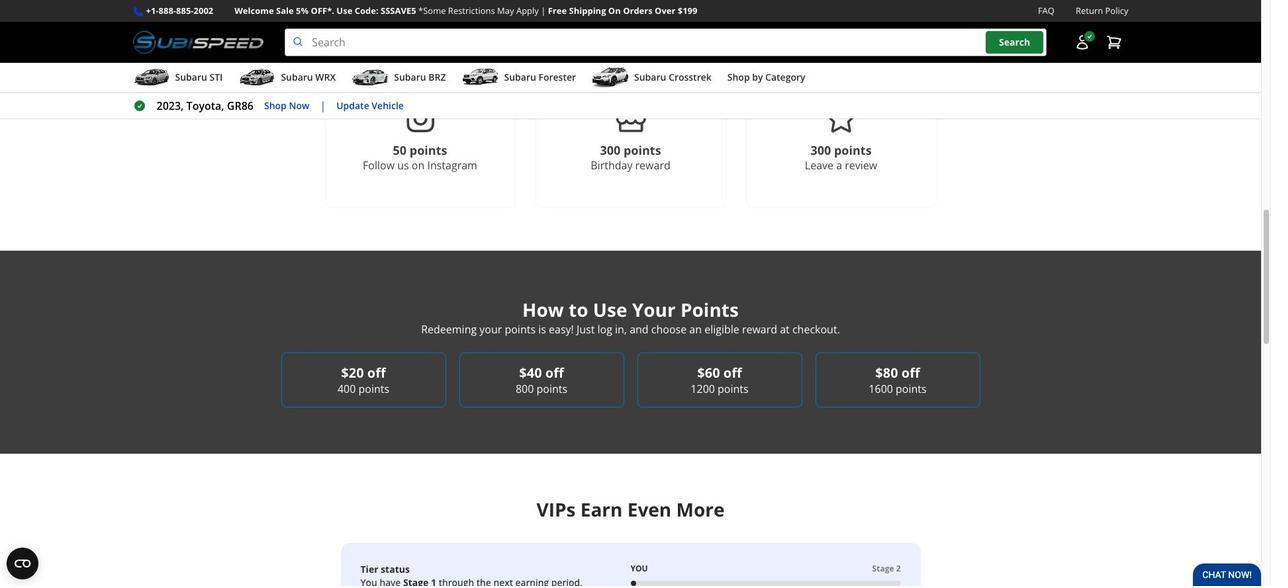 Task type: describe. For each thing, give the bounding box(es) containing it.
search input field
[[285, 29, 1047, 56]]

1 list item from the left
[[281, 353, 446, 408]]

a subaru crosstrek thumbnail image image
[[592, 68, 629, 88]]

4 list item from the left
[[816, 353, 981, 408]]

subispeed logo image
[[133, 29, 264, 56]]

a subaru forester thumbnail image image
[[462, 68, 499, 88]]

button image
[[1075, 35, 1091, 50]]

0 vertical spatial heading
[[421, 297, 840, 323]]



Task type: locate. For each thing, give the bounding box(es) containing it.
a subaru wrx thumbnail image image
[[239, 68, 276, 88]]

3 list item from the left
[[638, 353, 802, 408]]

heading
[[421, 297, 840, 323], [233, 498, 1028, 523]]

a subaru sti thumbnail image image
[[133, 68, 170, 88]]

open widget image
[[7, 548, 38, 580]]

1 vertical spatial heading
[[233, 498, 1028, 523]]

2 list item from the left
[[459, 353, 624, 408]]

list item
[[281, 353, 446, 408], [459, 353, 624, 408], [638, 353, 802, 408], [816, 353, 981, 408]]

a subaru brz thumbnail image image
[[352, 68, 389, 88]]

list
[[281, 353, 981, 408]]

campaigns list list
[[233, 0, 1028, 208]]



Task type: vqa. For each thing, say whether or not it's contained in the screenshot.
4th List Item from the left
yes



